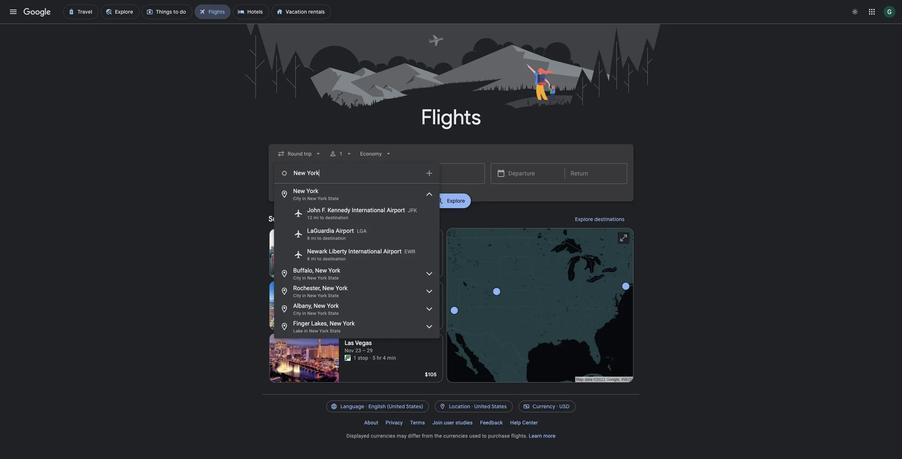 Task type: locate. For each thing, give the bounding box(es) containing it.
1 horizontal spatial 1
[[353, 355, 356, 361]]

nov inside las vegas nov 23 – 29
[[345, 348, 354, 354]]

city inside "buffalo, new york city in new york state"
[[293, 276, 301, 281]]

airport right 6
[[383, 248, 402, 255]]

to down the newark
[[317, 256, 321, 262]]

59 US dollars text field
[[428, 319, 437, 326]]

nov up 'spirit' image
[[345, 243, 354, 249]]

explore left destinations
[[575, 216, 593, 223]]

2 vertical spatial airport
[[383, 248, 402, 255]]

feedback
[[480, 420, 503, 426]]

york up 30 – dec
[[358, 235, 370, 242]]

0 vertical spatial airport
[[387, 207, 405, 214]]

rochester,
[[293, 285, 321, 292]]

explore for explore
[[447, 198, 465, 204]]

0 vertical spatial $59
[[428, 267, 437, 273]]

in for albany,
[[302, 311, 306, 316]]

ewr
[[405, 249, 415, 255]]

charlotte
[[342, 214, 374, 224]]

york down rochester, new york city in new york state
[[327, 302, 339, 309]]

in inside albany, new york city in new york state
[[302, 311, 306, 316]]

city inside new york city in new york state
[[293, 196, 301, 201]]

mi inside newark liberty international airport ewr 8 mi to destination
[[311, 256, 316, 262]]

albany,
[[293, 302, 312, 309]]

1 horizontal spatial from
[[422, 433, 433, 439]]

airport inside newark liberty international airport ewr 8 mi to destination
[[383, 248, 402, 255]]

list box inside flight search field
[[274, 184, 440, 338]]

0 vertical spatial min
[[396, 251, 404, 256]]

2 vertical spatial destination
[[323, 256, 346, 262]]

1 vertical spatial min
[[387, 355, 396, 361]]

airport left lga at the left
[[336, 227, 354, 234]]

city for albany, new york
[[293, 311, 301, 316]]

city inside albany, new york city in new york state
[[293, 311, 301, 316]]

2 nov from the top
[[345, 348, 354, 354]]

12
[[307, 215, 312, 220]]

currencies
[[371, 433, 395, 439], [443, 433, 468, 439]]

1 vertical spatial 8
[[307, 256, 310, 262]]

1 horizontal spatial explore
[[575, 216, 593, 223]]

more
[[543, 433, 556, 439]]

airport inside laguardia airport lga 8 mi to destination
[[336, 227, 354, 234]]

city inside rochester, new york city in new york state
[[293, 293, 301, 298]]

displayed
[[346, 433, 369, 439]]

in for rochester,
[[302, 293, 306, 298]]

join user studies
[[432, 420, 473, 426]]

airport left jfk
[[387, 207, 405, 214]]

new down rochester,
[[307, 293, 316, 298]]

105 US dollars text field
[[425, 371, 437, 378]]

4 city from the top
[[293, 311, 301, 316]]

york up lakes, on the left bottom of page
[[318, 311, 327, 316]]

0 vertical spatial explore
[[447, 198, 465, 204]]

john
[[307, 207, 320, 214]]

1 vertical spatial nov
[[345, 348, 354, 354]]

8 inside laguardia airport lga 8 mi to destination
[[307, 236, 310, 241]]

1 for 1
[[340, 151, 343, 157]]

about link
[[361, 417, 382, 429]]

to inside newark liberty international airport ewr 8 mi to destination
[[317, 256, 321, 262]]

state inside new york city in new york state
[[328, 196, 339, 201]]

new down lga at the left
[[345, 235, 357, 242]]

state inside rochester, new york city in new york state
[[328, 293, 339, 298]]

Flight search field
[[263, 144, 639, 338]]

nov down las on the bottom
[[345, 348, 354, 354]]

laguardia
[[307, 227, 334, 234]]

explore
[[447, 198, 465, 204], [575, 216, 593, 223]]

list box
[[274, 184, 440, 338]]

in inside "buffalo, new york city in new york state"
[[302, 276, 306, 281]]

vegas
[[355, 340, 372, 347]]

city down albany, at the bottom
[[293, 311, 301, 316]]

1 horizontal spatial currencies
[[443, 433, 468, 439]]

toggle nearby airports for buffalo, new york image
[[425, 269, 434, 278]]

1 vertical spatial explore
[[575, 216, 593, 223]]

international inside newark liberty international airport ewr 8 mi to destination
[[348, 248, 382, 255]]

2 horizontal spatial 1
[[378, 251, 381, 256]]

1 horizontal spatial hr
[[382, 251, 387, 256]]

buffalo,
[[293, 267, 314, 274]]

30 – dec
[[355, 243, 376, 249]]

2 8 from the top
[[307, 256, 310, 262]]

new up suggested
[[293, 188, 305, 195]]

from down kennedy
[[324, 214, 341, 224]]

1 vertical spatial international
[[348, 248, 382, 255]]

$59 up the toggle nearby airports for rochester, new york icon
[[428, 267, 437, 273]]

united
[[474, 403, 490, 410]]

mi down 'laguardia' on the left of page
[[311, 236, 316, 241]]

$59
[[428, 267, 437, 273], [428, 319, 437, 326]]

city up suggested
[[293, 196, 301, 201]]

0 horizontal spatial explore
[[447, 198, 465, 204]]

to right used
[[482, 433, 487, 439]]

mi
[[314, 215, 319, 220], [311, 236, 316, 241], [311, 256, 316, 262]]

city up albany, at the bottom
[[293, 293, 301, 298]]

mi down the newark
[[311, 256, 316, 262]]

user
[[444, 420, 454, 426]]

hr left 44
[[382, 251, 387, 256]]

1 vertical spatial from
[[422, 433, 433, 439]]

may
[[397, 433, 407, 439]]

new york nov 30 – dec 6
[[345, 235, 380, 249]]

new down "buffalo, new york city in new york state"
[[322, 285, 334, 292]]

nov inside new york nov 30 – dec 6
[[345, 243, 354, 249]]

0 horizontal spatial currencies
[[371, 433, 395, 439]]

1 up where else? text field
[[340, 151, 343, 157]]

5 hr 4 min
[[373, 355, 396, 361]]

city
[[293, 196, 301, 201], [293, 276, 301, 281], [293, 293, 301, 298], [293, 311, 301, 316]]

$59 down toggle nearby airports for albany, new york icon
[[428, 319, 437, 326]]

to
[[320, 215, 324, 220], [317, 236, 321, 241], [317, 256, 321, 262], [482, 433, 487, 439]]

$59 for new york
[[428, 267, 437, 273]]

york down liberty
[[328, 267, 340, 274]]

airport
[[387, 207, 405, 214], [336, 227, 354, 234], [383, 248, 402, 255]]

1 vertical spatial airport
[[336, 227, 354, 234]]

english
[[368, 403, 386, 410]]

0 vertical spatial international
[[352, 207, 385, 214]]

nov
[[345, 243, 354, 249], [345, 348, 354, 354]]

enter your origin dialog
[[274, 163, 440, 338]]

explore inside button
[[575, 216, 593, 223]]

destination down kennedy
[[325, 215, 348, 220]]

john f. kennedy international airport jfk 12 mi to destination
[[307, 207, 417, 220]]

2 vertical spatial mi
[[311, 256, 316, 262]]

1 currencies from the left
[[371, 433, 395, 439]]

 image
[[375, 250, 376, 257]]

explore inside button
[[447, 198, 465, 204]]

1 hr 44 min
[[378, 251, 404, 256]]

join
[[432, 420, 443, 426]]

from
[[324, 214, 341, 224], [422, 433, 433, 439]]

about
[[364, 420, 378, 426]]

8 inside newark liberty international airport ewr 8 mi to destination
[[307, 256, 310, 262]]

terms
[[410, 420, 425, 426]]

suggested trips from charlotte region
[[269, 210, 634, 386]]

3 city from the top
[[293, 293, 301, 298]]

frontier image
[[345, 355, 350, 361]]

0 horizontal spatial 1
[[340, 151, 343, 157]]

new down rochester, new york city in new york state
[[314, 302, 325, 309]]

8 down the newark
[[307, 256, 310, 262]]

0 horizontal spatial hr
[[377, 355, 382, 361]]

destination down liberty
[[323, 256, 346, 262]]

0 vertical spatial mi
[[314, 215, 319, 220]]

1 city from the top
[[293, 196, 301, 201]]

0 vertical spatial 8
[[307, 236, 310, 241]]

flights
[[421, 104, 481, 131]]

york up f.
[[318, 196, 327, 201]]

list box containing new york
[[274, 184, 440, 338]]

finger lakes, new york lake in new york state
[[293, 320, 355, 334]]

1 right frontier "icon"
[[353, 355, 356, 361]]

2 city from the top
[[293, 276, 301, 281]]

lga
[[357, 228, 367, 234]]

states)
[[406, 403, 423, 410]]

1 8 from the top
[[307, 236, 310, 241]]

terms link
[[406, 417, 429, 429]]

toggle nearby airports for albany, new york image
[[425, 305, 434, 313]]

york up john
[[307, 188, 318, 195]]

1 $59 from the top
[[428, 267, 437, 273]]

currencies down join user studies link
[[443, 433, 468, 439]]

 image
[[370, 354, 371, 362]]

airport inside the john f. kennedy international airport jfk 12 mi to destination
[[387, 207, 405, 214]]

0 vertical spatial from
[[324, 214, 341, 224]]

york
[[307, 188, 318, 195], [318, 196, 327, 201], [358, 235, 370, 242], [328, 267, 340, 274], [318, 276, 327, 281], [336, 285, 348, 292], [318, 293, 327, 298], [327, 302, 339, 309], [318, 311, 327, 316], [343, 320, 355, 327], [319, 329, 329, 334]]

1 vertical spatial hr
[[377, 355, 382, 361]]

currency
[[533, 403, 555, 410]]

None field
[[274, 147, 325, 160], [357, 147, 395, 160], [274, 147, 325, 160], [357, 147, 395, 160]]

buffalo, new york option
[[274, 265, 440, 283]]

stop
[[358, 355, 368, 361]]

city down buffalo,
[[293, 276, 301, 281]]

mi right 12
[[314, 215, 319, 220]]

privacy link
[[382, 417, 406, 429]]

to inside the john f. kennedy international airport jfk 12 mi to destination
[[320, 215, 324, 220]]

usd
[[559, 403, 570, 410]]

2 $59 from the top
[[428, 319, 437, 326]]

1 vertical spatial mi
[[311, 236, 316, 241]]

1
[[340, 151, 343, 157], [378, 251, 381, 256], [353, 355, 356, 361]]

new
[[293, 188, 305, 195], [307, 196, 316, 201], [345, 235, 357, 242], [315, 267, 327, 274], [307, 276, 316, 281], [322, 285, 334, 292], [307, 293, 316, 298], [314, 302, 325, 309], [307, 311, 316, 316], [330, 320, 341, 327], [309, 329, 318, 334]]

united states
[[474, 403, 507, 410]]

hr right 5
[[377, 355, 382, 361]]

0 vertical spatial nov
[[345, 243, 354, 249]]

new inside new york nov 30 – dec 6
[[345, 235, 357, 242]]

1 vertical spatial $59
[[428, 319, 437, 326]]

2 currencies from the left
[[443, 433, 468, 439]]

explore right toggle nearby airports for new york image
[[447, 198, 465, 204]]

new down albany, at the bottom
[[307, 311, 316, 316]]

1 vertical spatial 1
[[378, 251, 381, 256]]

new york option
[[274, 185, 440, 203]]

0 vertical spatial 1
[[340, 151, 343, 157]]

5
[[373, 355, 375, 361]]

change appearance image
[[846, 3, 864, 21]]

$105
[[425, 371, 437, 378]]

hr for las vegas
[[377, 355, 382, 361]]

currencies down privacy 'link'
[[371, 433, 395, 439]]

1 vertical spatial destination
[[323, 236, 346, 241]]

0 vertical spatial destination
[[325, 215, 348, 220]]

in inside rochester, new york city in new york state
[[302, 293, 306, 298]]

in inside "finger lakes, new york lake in new york state"
[[304, 329, 308, 334]]

to down 'laguardia' on the left of page
[[317, 236, 321, 241]]

state
[[328, 196, 339, 201], [328, 276, 339, 281], [328, 293, 339, 298], [328, 311, 339, 316], [330, 329, 341, 334]]

2 vertical spatial 1
[[353, 355, 356, 361]]

from left the
[[422, 433, 433, 439]]

0 vertical spatial hr
[[382, 251, 387, 256]]

destination up liberty
[[323, 236, 346, 241]]

laguardia airport lga 8 mi to destination
[[307, 227, 367, 241]]

hr for new york
[[382, 251, 387, 256]]

min
[[396, 251, 404, 256], [387, 355, 396, 361]]

international
[[352, 207, 385, 214], [348, 248, 382, 255]]

Where else? text field
[[293, 164, 420, 182]]

destinations
[[594, 216, 625, 223]]

1 nov from the top
[[345, 243, 354, 249]]

1 inside popup button
[[340, 151, 343, 157]]

min right "4"
[[387, 355, 396, 361]]

44
[[388, 251, 394, 256]]

help
[[510, 420, 521, 426]]

1 down 6
[[378, 251, 381, 256]]

min right 44
[[396, 251, 404, 256]]

to down f.
[[320, 215, 324, 220]]

state inside albany, new york city in new york state
[[328, 311, 339, 316]]

state inside "buffalo, new york city in new york state"
[[328, 276, 339, 281]]

toggle nearby airports for new york image
[[425, 190, 434, 199]]

(united
[[387, 403, 405, 410]]

8 down 'laguardia' on the left of page
[[307, 236, 310, 241]]

studies
[[455, 420, 473, 426]]

0 horizontal spatial from
[[324, 214, 341, 224]]

destination
[[325, 215, 348, 220], [323, 236, 346, 241], [323, 256, 346, 262]]

$59 for denver
[[428, 319, 437, 326]]



Task type: vqa. For each thing, say whether or not it's contained in the screenshot.


Task type: describe. For each thing, give the bounding box(es) containing it.
nonstop
[[353, 251, 374, 256]]

english (united states)
[[368, 403, 423, 410]]

main menu image
[[9, 7, 18, 16]]

in for buffalo,
[[302, 276, 306, 281]]

learn more link
[[529, 433, 556, 439]]

used
[[469, 433, 481, 439]]

differ
[[408, 433, 421, 439]]

4
[[383, 355, 386, 361]]

laguardia airport (lga) option
[[274, 224, 440, 244]]

new right lakes, on the left bottom of page
[[330, 320, 341, 327]]

the
[[434, 433, 442, 439]]

toggle nearby airports for finger lakes, new york image
[[425, 322, 434, 331]]

59 US dollars text field
[[428, 267, 437, 273]]

help center link
[[506, 417, 542, 429]]

lakes,
[[311, 320, 328, 327]]

suggested
[[269, 214, 305, 224]]

lake
[[293, 329, 303, 334]]

rochester, new york city in new york state
[[293, 285, 348, 298]]

state for rochester, new york
[[328, 293, 339, 298]]

mi inside the john f. kennedy international airport jfk 12 mi to destination
[[314, 215, 319, 220]]

 image inside "suggested trips from charlotte" region
[[375, 250, 376, 257]]

albany, new york city in new york state
[[293, 302, 339, 316]]

center
[[522, 420, 538, 426]]

explore for explore destinations
[[575, 216, 593, 223]]

min for vegas
[[387, 355, 396, 361]]

liberty
[[329, 248, 347, 255]]

nov for las
[[345, 348, 354, 354]]

feedback link
[[476, 417, 506, 429]]

6
[[377, 243, 380, 249]]

york down buffalo, new york option
[[336, 285, 348, 292]]

f.
[[322, 207, 326, 214]]

state inside "finger lakes, new york lake in new york state"
[[330, 329, 341, 334]]

language
[[340, 403, 364, 410]]

international inside the john f. kennedy international airport jfk 12 mi to destination
[[352, 207, 385, 214]]

denver
[[345, 287, 365, 295]]

suggested trips from charlotte
[[269, 214, 374, 224]]

in inside new york city in new york state
[[302, 196, 306, 201]]

state for albany, new york
[[328, 311, 339, 316]]

1 stop
[[353, 355, 368, 361]]

mi inside laguardia airport lga 8 mi to destination
[[311, 236, 316, 241]]

york inside new york nov 30 – dec 6
[[358, 235, 370, 242]]

las
[[345, 340, 354, 347]]

to inside laguardia airport lga 8 mi to destination
[[317, 236, 321, 241]]

join user studies link
[[429, 417, 476, 429]]

new down lakes, on the left bottom of page
[[309, 329, 318, 334]]

new up rochester,
[[307, 276, 316, 281]]

privacy
[[386, 420, 403, 426]]

york down lakes, on the left bottom of page
[[319, 329, 329, 334]]

york up rochester, new york city in new york state
[[318, 276, 327, 281]]

help center
[[510, 420, 538, 426]]

destination inside the john f. kennedy international airport jfk 12 mi to destination
[[325, 215, 348, 220]]

new up john
[[307, 196, 316, 201]]

albany, new york option
[[274, 300, 440, 318]]

jfk
[[408, 207, 417, 213]]

spirit image
[[345, 251, 350, 256]]

destination inside laguardia airport lga 8 mi to destination
[[323, 236, 346, 241]]

1 button
[[326, 145, 356, 163]]

trips
[[307, 214, 323, 224]]

from inside "suggested trips from charlotte" region
[[324, 214, 341, 224]]

nov for new
[[345, 243, 354, 249]]

city for buffalo, new york
[[293, 276, 301, 281]]

min for york
[[396, 251, 404, 256]]

finger
[[293, 320, 310, 327]]

explore destinations button
[[566, 210, 634, 228]]

1 for 1 hr 44 min
[[378, 251, 381, 256]]

23 – 29
[[355, 348, 373, 354]]

learn
[[529, 433, 542, 439]]

york down albany, new york 'option'
[[343, 320, 355, 327]]

newark
[[307, 248, 327, 255]]

new right buffalo,
[[315, 267, 327, 274]]

new york city in new york state
[[293, 188, 339, 201]]

location
[[449, 403, 470, 410]]

state for buffalo, new york
[[328, 276, 339, 281]]

kennedy
[[328, 207, 350, 214]]

explore destinations
[[575, 216, 625, 223]]

john f. kennedy international airport (jfk) option
[[274, 203, 440, 224]]

destination inside newark liberty international airport ewr 8 mi to destination
[[323, 256, 346, 262]]

Departure text field
[[508, 164, 559, 184]]

Return text field
[[571, 164, 621, 184]]

purchase
[[488, 433, 510, 439]]

origin, select multiple airports image
[[425, 169, 434, 178]]

las vegas nov 23 – 29
[[345, 340, 373, 354]]

displayed currencies may differ from the currencies used to purchase flights. learn more
[[346, 433, 556, 439]]

1 for 1 stop
[[353, 355, 356, 361]]

city for rochester, new york
[[293, 293, 301, 298]]

toggle nearby airports for rochester, new york image
[[425, 287, 434, 296]]

buffalo, new york city in new york state
[[293, 267, 340, 281]]

explore button
[[431, 194, 471, 208]]

finger lakes, new york option
[[274, 318, 440, 336]]

newark liberty international airport ewr 8 mi to destination
[[307, 248, 415, 262]]

states
[[491, 403, 507, 410]]

newark liberty international airport (ewr) option
[[274, 244, 440, 265]]

york up albany, new york city in new york state
[[318, 293, 327, 298]]

flights.
[[511, 433, 527, 439]]

rochester, new york option
[[274, 283, 440, 300]]



